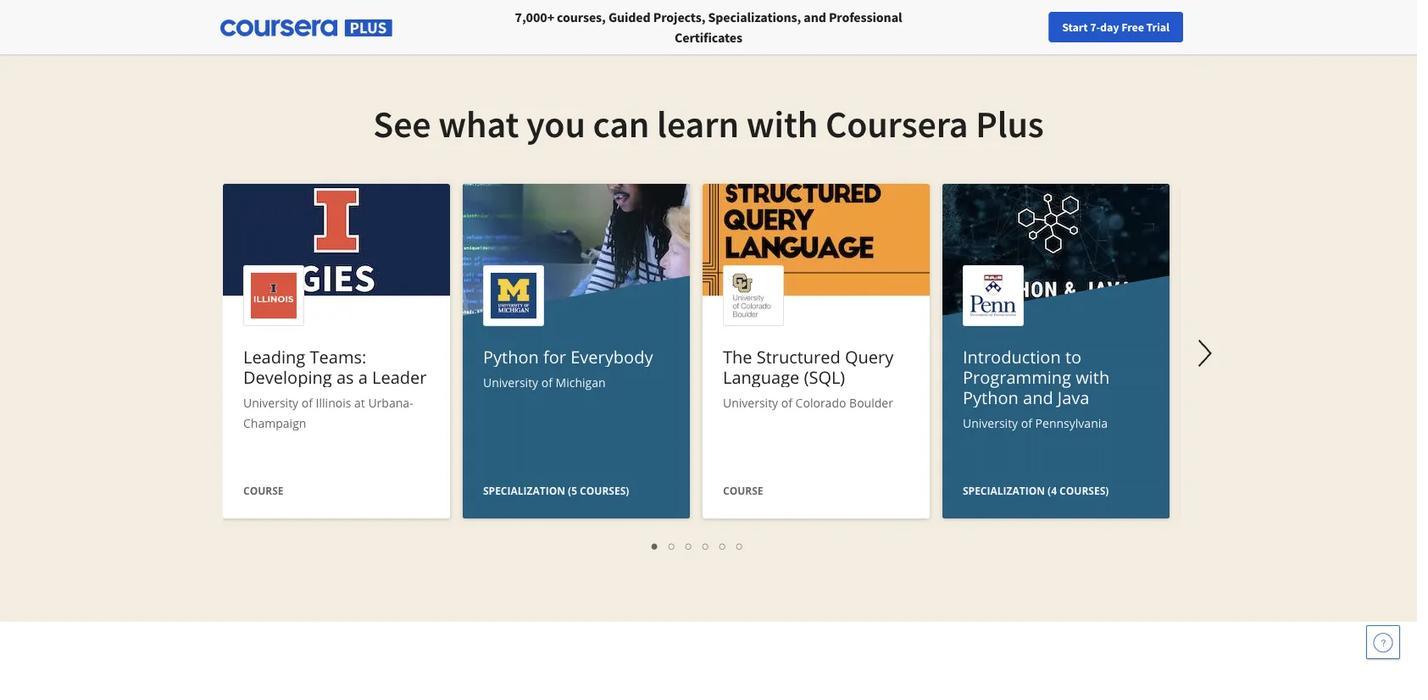 Task type: locate. For each thing, give the bounding box(es) containing it.
query
[[845, 345, 894, 368]]

find
[[1056, 19, 1078, 35]]

specialization left (4 on the bottom right
[[963, 484, 1045, 498]]

start 7-day free trial
[[1062, 19, 1170, 35]]

find your new career link
[[1047, 17, 1171, 38]]

0 vertical spatial python
[[483, 345, 539, 368]]

0 horizontal spatial python
[[483, 345, 539, 368]]

with
[[747, 100, 818, 147], [1076, 365, 1110, 389]]

6 button
[[731, 536, 748, 555]]

see what you can learn with coursera plus
[[373, 100, 1044, 147]]

specialization for python
[[963, 484, 1045, 498]]

show notifications image
[[1188, 21, 1209, 42]]

python
[[483, 345, 539, 368], [963, 386, 1019, 409]]

list
[[231, 536, 1164, 555]]

the structured query language (sql). university of colorado boulder. course element
[[703, 184, 930, 523]]

university
[[483, 374, 538, 390], [243, 395, 298, 411], [723, 395, 778, 411], [963, 415, 1018, 431]]

university left michigan
[[483, 374, 538, 390]]

career
[[1129, 19, 1162, 35]]

of down for
[[541, 374, 553, 390]]

coursera
[[825, 100, 968, 147]]

as
[[336, 365, 354, 389]]

university down language
[[723, 395, 778, 411]]

and
[[804, 8, 826, 25], [1023, 386, 1053, 409]]

course for leading teams: developing as a leader
[[243, 484, 284, 498]]

courses)
[[580, 484, 629, 498], [1060, 484, 1109, 498]]

4
[[703, 537, 709, 553]]

0 horizontal spatial and
[[804, 8, 826, 25]]

1 vertical spatial and
[[1023, 386, 1053, 409]]

1 specialization from the left
[[483, 484, 565, 498]]

with up pennsylvania
[[1076, 365, 1110, 389]]

guided
[[608, 8, 651, 25]]

1 course from the left
[[243, 484, 284, 498]]

structured
[[757, 345, 841, 368]]

colorado
[[796, 395, 846, 411]]

1 horizontal spatial specialization
[[963, 484, 1045, 498]]

leading teams: developing as a leader. university of illinois at urbana-champaign. course element
[[223, 184, 450, 523]]

of left illinois
[[302, 395, 313, 411]]

None search field
[[233, 11, 640, 44]]

0 horizontal spatial course
[[243, 484, 284, 498]]

2
[[669, 537, 676, 553]]

python inside introduction to programming with python and java university of pennsylvania
[[963, 386, 1019, 409]]

course down champaign at the left bottom of page
[[243, 484, 284, 498]]

1 vertical spatial python
[[963, 386, 1019, 409]]

introduction to programming with python and java. university of pennsylvania. specialization (4 courses) element
[[943, 184, 1170, 651]]

specialization (4 courses)
[[963, 484, 1109, 498]]

1 horizontal spatial with
[[1076, 365, 1110, 389]]

2 course from the left
[[723, 484, 763, 498]]

python left for
[[483, 345, 539, 368]]

0 horizontal spatial specialization
[[483, 484, 565, 498]]

python for everybody university of michigan
[[483, 345, 653, 390]]

0 vertical spatial with
[[747, 100, 818, 147]]

course for the structured query language (sql)
[[723, 484, 763, 498]]

python down introduction
[[963, 386, 1019, 409]]

new
[[1105, 19, 1127, 35]]

champaign
[[243, 415, 306, 431]]

university inside python for everybody university of michigan
[[483, 374, 538, 390]]

and left professional
[[804, 8, 826, 25]]

2 specialization from the left
[[963, 484, 1045, 498]]

course
[[243, 484, 284, 498], [723, 484, 763, 498]]

and for specializations,
[[804, 8, 826, 25]]

introduction to programming with python and java university of pennsylvania
[[963, 345, 1110, 431]]

of
[[541, 374, 553, 390], [302, 395, 313, 411], [781, 395, 792, 411], [1021, 415, 1032, 431]]

specialization (5 courses)
[[483, 484, 629, 498]]

with right learn
[[747, 100, 818, 147]]

1 horizontal spatial python
[[963, 386, 1019, 409]]

university down programming
[[963, 415, 1018, 431]]

course up 6
[[723, 484, 763, 498]]

university inside the structured query language (sql) university of colorado boulder
[[723, 395, 778, 411]]

courses) right (5
[[580, 484, 629, 498]]

day
[[1100, 19, 1119, 35]]

with inside introduction to programming with python and java university of pennsylvania
[[1076, 365, 1110, 389]]

leading
[[243, 345, 305, 368]]

5
[[720, 537, 726, 553]]

0 vertical spatial and
[[804, 8, 826, 25]]

of left colorado
[[781, 395, 792, 411]]

0 horizontal spatial courses)
[[580, 484, 629, 498]]

7-
[[1090, 19, 1100, 35]]

learn
[[657, 100, 739, 147]]

and inside 7,000+ courses, guided projects, specializations, and professional certificates
[[804, 8, 826, 25]]

1 horizontal spatial and
[[1023, 386, 1053, 409]]

1 horizontal spatial course
[[723, 484, 763, 498]]

2 courses) from the left
[[1060, 484, 1109, 498]]

to
[[1065, 345, 1082, 368]]

6
[[737, 537, 743, 553]]

of left pennsylvania
[[1021, 415, 1032, 431]]

list containing 1
[[231, 536, 1164, 555]]

urbana-
[[368, 395, 413, 411]]

2 button
[[664, 536, 681, 555]]

the
[[723, 345, 752, 368]]

1 courses) from the left
[[580, 484, 629, 498]]

of inside python for everybody university of michigan
[[541, 374, 553, 390]]

specialization
[[483, 484, 565, 498], [963, 484, 1045, 498]]

specialization left (5
[[483, 484, 565, 498]]

everybody
[[571, 345, 653, 368]]

0 horizontal spatial with
[[747, 100, 818, 147]]

the structured query language (sql) university of colorado boulder
[[723, 345, 894, 411]]

at
[[354, 395, 365, 411]]

and inside introduction to programming with python and java university of pennsylvania
[[1023, 386, 1053, 409]]

java
[[1058, 386, 1090, 409]]

and left java
[[1023, 386, 1053, 409]]

1 horizontal spatial courses)
[[1060, 484, 1109, 498]]

university up champaign at the left bottom of page
[[243, 395, 298, 411]]

7,000+ courses, guided projects, specializations, and professional certificates
[[515, 8, 902, 46]]

5 button
[[715, 536, 731, 555]]

university inside leading teams: developing as a leader university of illinois at urbana- champaign
[[243, 395, 298, 411]]

1 vertical spatial with
[[1076, 365, 1110, 389]]

courses) right (4 on the bottom right
[[1060, 484, 1109, 498]]



Task type: vqa. For each thing, say whether or not it's contained in the screenshot.
first earn a degree from left
no



Task type: describe. For each thing, give the bounding box(es) containing it.
next slide image
[[1185, 333, 1226, 374]]

of inside the structured query language (sql) university of colorado boulder
[[781, 395, 792, 411]]

and for python
[[1023, 386, 1053, 409]]

7,000+
[[515, 8, 554, 25]]

specialization for of
[[483, 484, 565, 498]]

(4
[[1048, 484, 1057, 498]]

start 7-day free trial button
[[1049, 12, 1183, 42]]

free
[[1122, 19, 1144, 35]]

4 button
[[698, 536, 715, 555]]

1
[[652, 537, 659, 553]]

courses,
[[557, 8, 606, 25]]

(sql)
[[804, 365, 845, 389]]

plus
[[976, 100, 1044, 147]]

coursera plus image
[[220, 20, 392, 37]]

programming
[[963, 365, 1071, 389]]

start
[[1062, 19, 1088, 35]]

for
[[543, 345, 566, 368]]

(5
[[568, 484, 577, 498]]

illinois
[[316, 395, 351, 411]]

help center image
[[1373, 632, 1393, 653]]

introduction
[[963, 345, 1061, 368]]

what
[[438, 100, 519, 147]]

of inside leading teams: developing as a leader university of illinois at urbana- champaign
[[302, 395, 313, 411]]

developing
[[243, 365, 332, 389]]

your
[[1080, 19, 1103, 35]]

certificates
[[675, 29, 742, 46]]

you
[[526, 100, 585, 147]]

see
[[373, 100, 431, 147]]

leader
[[372, 365, 427, 389]]

1 button
[[647, 536, 664, 555]]

3
[[686, 537, 693, 553]]

can
[[593, 100, 650, 147]]

python inside python for everybody university of michigan
[[483, 345, 539, 368]]

courses) for and
[[1060, 484, 1109, 498]]

specializations,
[[708, 8, 801, 25]]

of inside introduction to programming with python and java university of pennsylvania
[[1021, 415, 1032, 431]]

pennsylvania
[[1035, 415, 1108, 431]]

language
[[723, 365, 800, 389]]

professional
[[829, 8, 902, 25]]

find your new career
[[1056, 19, 1162, 35]]

3 button
[[681, 536, 698, 555]]

teams:
[[310, 345, 366, 368]]

leading teams: developing as a leader university of illinois at urbana- champaign
[[243, 345, 427, 431]]

boulder
[[849, 395, 893, 411]]

michigan
[[556, 374, 606, 390]]

trial
[[1146, 19, 1170, 35]]

university inside introduction to programming with python and java university of pennsylvania
[[963, 415, 1018, 431]]

python for everybody. university of michigan. specialization (5 courses) element
[[463, 184, 690, 651]]

courses) for michigan
[[580, 484, 629, 498]]

a
[[358, 365, 368, 389]]

projects,
[[653, 8, 706, 25]]



